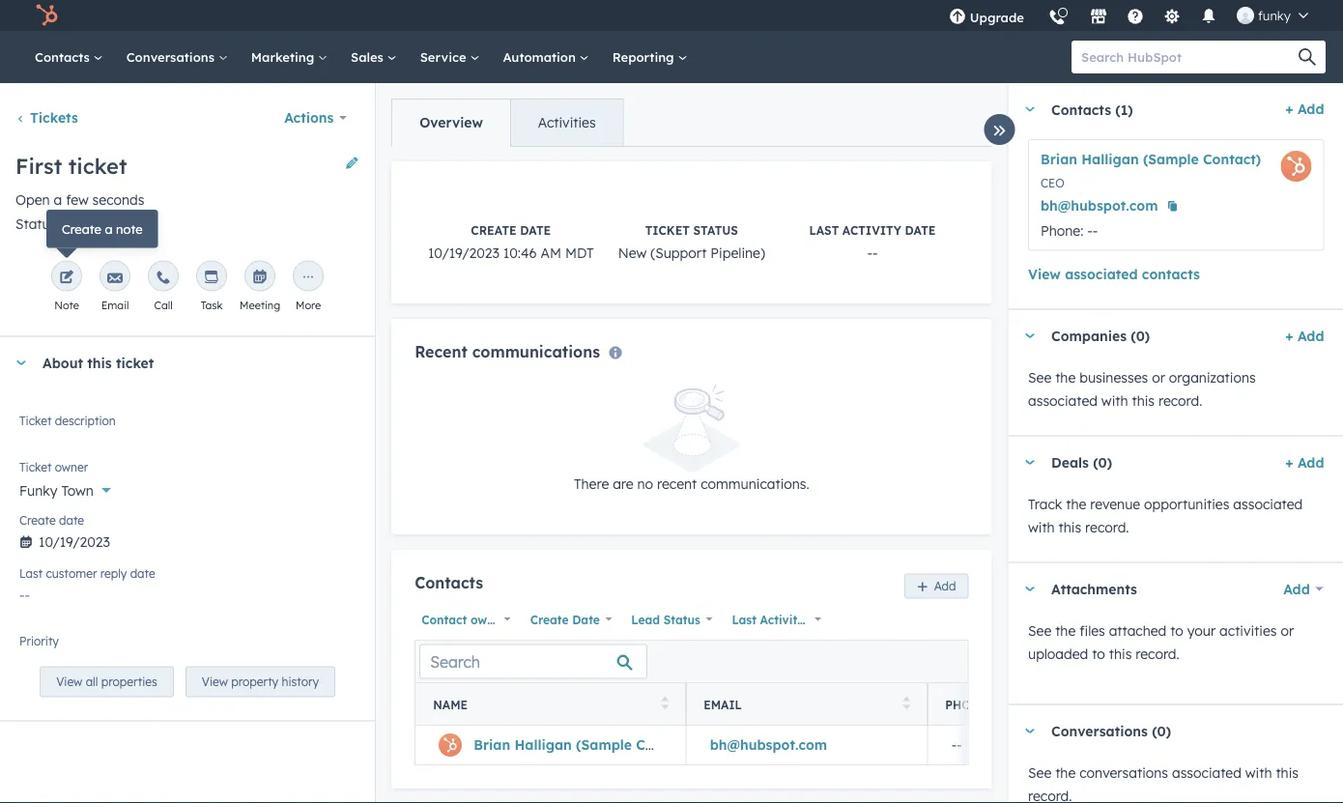 Task type: vqa. For each thing, say whether or not it's contained in the screenshot.
property
yes



Task type: describe. For each thing, give the bounding box(es) containing it.
overview link
[[393, 100, 510, 146]]

files
[[1079, 622, 1105, 639]]

communications
[[472, 342, 600, 361]]

uploaded
[[1028, 645, 1088, 662]]

marketing
[[251, 49, 318, 65]]

create for create date
[[19, 513, 56, 527]]

reporting link
[[601, 31, 699, 83]]

status:
[[15, 216, 59, 233]]

email image
[[107, 270, 123, 285]]

activities
[[1219, 622, 1277, 639]]

navigation containing overview
[[392, 99, 624, 147]]

this inside the track the revenue opportunities associated with this record.
[[1058, 518, 1081, 535]]

date down the "town"
[[59, 513, 84, 527]]

recent
[[657, 476, 697, 493]]

view all properties link
[[40, 666, 174, 697]]

all
[[86, 674, 98, 689]]

owner for contact owner
[[471, 612, 506, 627]]

menu containing funky
[[937, 0, 1320, 38]]

last inside popup button
[[732, 612, 757, 627]]

status
[[664, 612, 701, 627]]

conversations for conversations
[[126, 49, 218, 65]]

activities link
[[510, 100, 623, 146]]

1 horizontal spatial halligan
[[1081, 151, 1138, 168]]

brian halligan (sample contact) link for view associated contacts
[[1040, 151, 1261, 168]]

Create date text field
[[19, 524, 356, 555]]

seconds
[[92, 191, 144, 208]]

open
[[15, 191, 50, 208]]

1 horizontal spatial email
[[704, 697, 742, 712]]

press to sort. image
[[903, 696, 910, 710]]

recent communications
[[415, 342, 600, 361]]

number
[[991, 697, 1042, 712]]

select
[[19, 641, 58, 658]]

last for date
[[19, 566, 43, 581]]

new button
[[59, 212, 120, 237]]

companies
[[1051, 327, 1126, 344]]

+ add for contacts (1)
[[1285, 101, 1324, 117]]

contacts (1)
[[1051, 101, 1133, 118]]

1 vertical spatial halligan
[[515, 736, 572, 753]]

record. inside see the conversations associated with this record.
[[1028, 787, 1072, 803]]

1 vertical spatial (sample
[[576, 736, 632, 753]]

contact owner
[[422, 612, 506, 627]]

create date
[[19, 513, 84, 527]]

contacts (1) button
[[1008, 83, 1277, 135]]

or inside see the files attached to your activities or uploaded to this record.
[[1280, 622, 1294, 639]]

last activity date
[[732, 612, 836, 627]]

associated inside the track the revenue opportunities associated with this record.
[[1233, 495, 1302, 512]]

create for create a note
[[62, 221, 101, 237]]

companies (0)
[[1051, 327, 1150, 344]]

1 horizontal spatial bh@hubspot.com
[[1040, 197, 1158, 214]]

conversations link
[[115, 31, 239, 83]]

an
[[62, 641, 78, 658]]

marketing link
[[239, 31, 339, 83]]

funky button
[[1225, 0, 1320, 31]]

option
[[82, 641, 123, 658]]

lead
[[631, 612, 660, 627]]

0 vertical spatial (sample
[[1143, 151, 1198, 168]]

0 horizontal spatial contact)
[[636, 736, 694, 753]]

calling icon button
[[1041, 2, 1074, 30]]

activity
[[843, 223, 902, 238]]

track the revenue opportunities associated with this record.
[[1028, 495, 1302, 535]]

conversations
[[1079, 764, 1168, 781]]

search button
[[1289, 41, 1326, 73]]

new inside the ticket status new (support pipeline)
[[618, 244, 647, 261]]

see the conversations associated with this record.
[[1028, 764, 1298, 803]]

contacts link
[[23, 31, 115, 83]]

contacts
[[1142, 265, 1200, 282]]

town
[[61, 482, 93, 498]]

with inside the track the revenue opportunities associated with this record.
[[1028, 518, 1054, 535]]

1 horizontal spatial bh@hubspot.com link
[[1040, 194, 1158, 217]]

date right reply
[[130, 566, 155, 581]]

conversations (0)
[[1051, 723, 1171, 739]]

overview
[[420, 114, 483, 131]]

add for contacts (1)
[[1297, 101, 1324, 117]]

properties
[[101, 674, 157, 689]]

(0) for deals (0)
[[1093, 454, 1112, 471]]

meeting
[[240, 298, 280, 311]]

a for note
[[105, 221, 113, 237]]

about this ticket
[[43, 354, 154, 371]]

(0) for companies (0)
[[1130, 327, 1150, 344]]

see for see the files attached to your activities or uploaded to this record.
[[1028, 622, 1051, 639]]

associated inside see the businesses or organizations associated with this record.
[[1028, 392, 1097, 409]]

deals
[[1051, 454, 1088, 471]]

add for companies (0)
[[1297, 327, 1324, 344]]

10/19/2023
[[428, 244, 499, 261]]

ticket status new (support pipeline)
[[618, 223, 765, 261]]

1 vertical spatial brian
[[474, 736, 510, 753]]

+ add button for contacts (1)
[[1285, 98, 1324, 121]]

notifications image
[[1200, 9, 1218, 26]]

this inside see the files attached to your activities or uploaded to this record.
[[1109, 645, 1131, 662]]

communications.
[[701, 476, 810, 493]]

businesses
[[1079, 369, 1148, 386]]

more image
[[301, 270, 316, 285]]

1 vertical spatial brian halligan (sample contact)
[[474, 736, 694, 753]]

funky town button
[[19, 471, 356, 503]]

see for see the businesses or organizations associated with this record.
[[1028, 369, 1051, 386]]

task image
[[204, 270, 219, 285]]

press to sort. element for name
[[662, 696, 669, 713]]

few
[[66, 191, 89, 208]]

tickets
[[30, 109, 78, 126]]

owner for ticket owner
[[55, 460, 88, 474]]

last activity date --
[[809, 223, 936, 261]]

task
[[201, 298, 223, 311]]

(0) for conversations (0)
[[1152, 723, 1171, 739]]

last activity date button
[[725, 607, 836, 632]]

+ for contacts (1)
[[1285, 101, 1293, 117]]

Search HubSpot search field
[[1072, 41, 1308, 73]]

settings link
[[1152, 0, 1192, 31]]

sales link
[[339, 31, 408, 83]]

1 horizontal spatial to
[[1170, 622, 1183, 639]]

create date
[[530, 612, 600, 627]]

deals (0)
[[1051, 454, 1112, 471]]

+ add for deals (0)
[[1285, 454, 1324, 471]]

1 vertical spatial bh@hubspot.com link
[[710, 736, 827, 753]]

select an option
[[19, 641, 123, 658]]

last customer reply date
[[19, 566, 155, 581]]

hubspot link
[[23, 4, 72, 27]]

calling icon image
[[1048, 10, 1066, 27]]

press to sort. image
[[662, 696, 669, 710]]

select an option button
[[19, 630, 356, 662]]

see the files attached to your activities or uploaded to this record.
[[1028, 622, 1294, 662]]

Search search field
[[420, 644, 648, 679]]

this inside see the businesses or organizations associated with this record.
[[1132, 392, 1154, 409]]

1 horizontal spatial brian
[[1040, 151, 1077, 168]]

description
[[55, 413, 116, 428]]

your
[[1187, 622, 1215, 639]]

view associated contacts
[[1028, 265, 1200, 282]]

companies (0) button
[[1008, 310, 1277, 362]]

conversations for conversations (0)
[[1051, 723, 1147, 739]]

about this ticket button
[[0, 337, 356, 389]]

2 date from the left
[[808, 612, 836, 627]]

lead status button
[[625, 607, 717, 632]]

create a note tooltip
[[46, 210, 158, 248]]

press to sort. element for email
[[903, 696, 910, 713]]

first ticket
[[15, 153, 127, 179]]

record. inside see the businesses or organizations associated with this record.
[[1158, 392, 1202, 409]]

last for -
[[809, 223, 839, 238]]

note
[[116, 221, 143, 237]]

there
[[574, 476, 609, 493]]

help button
[[1119, 0, 1152, 31]]

1 date from the left
[[572, 612, 600, 627]]

automation link
[[491, 31, 601, 83]]

contact owner button
[[415, 607, 516, 632]]

with inside see the businesses or organizations associated with this record.
[[1101, 392, 1128, 409]]

associated inside see the conversations associated with this record.
[[1172, 764, 1241, 781]]

date inside 'create date 10/19/2023 10:46 am mdt'
[[520, 223, 551, 238]]



Task type: locate. For each thing, give the bounding box(es) containing it.
1 horizontal spatial (0)
[[1130, 327, 1150, 344]]

1 horizontal spatial owner
[[471, 612, 506, 627]]

status
[[693, 223, 738, 238]]

0 horizontal spatial date
[[572, 612, 600, 627]]

0 vertical spatial new
[[64, 216, 94, 233]]

1 vertical spatial (0)
[[1093, 454, 1112, 471]]

caret image
[[1024, 107, 1035, 112]]

1 horizontal spatial last
[[732, 612, 757, 627]]

create down "open a few seconds"
[[62, 221, 101, 237]]

with inside see the conversations associated with this record.
[[1245, 764, 1272, 781]]

1 vertical spatial contacts
[[1051, 101, 1111, 118]]

0 horizontal spatial new
[[64, 216, 94, 233]]

the for businesses
[[1055, 369, 1075, 386]]

brian halligan (sample contact) down contacts (1) dropdown button
[[1040, 151, 1261, 168]]

Ticket description text field
[[19, 410, 356, 449]]

caret image left companies
[[1024, 333, 1035, 338]]

associated right opportunities
[[1233, 495, 1302, 512]]

record. down attached
[[1135, 645, 1179, 662]]

0 horizontal spatial (sample
[[576, 736, 632, 753]]

a left few
[[54, 191, 62, 208]]

create up 10:46
[[471, 223, 517, 238]]

2 press to sort. element from the left
[[903, 696, 910, 713]]

0 horizontal spatial brian
[[474, 736, 510, 753]]

(sample
[[1143, 151, 1198, 168], [576, 736, 632, 753]]

1 vertical spatial +
[[1285, 327, 1293, 344]]

create a note
[[62, 221, 143, 237]]

1 horizontal spatial a
[[105, 221, 113, 237]]

2 vertical spatial (0)
[[1152, 723, 1171, 739]]

owner inside contact owner popup button
[[471, 612, 506, 627]]

1 vertical spatial contact)
[[636, 736, 694, 753]]

0 horizontal spatial with
[[1028, 518, 1054, 535]]

view down "phone:" at the right of the page
[[1028, 265, 1060, 282]]

0 vertical spatial contact)
[[1203, 151, 1261, 168]]

view left all
[[56, 674, 82, 689]]

marketplaces button
[[1078, 0, 1119, 31]]

contacts up the contact
[[415, 573, 483, 593]]

customer
[[46, 566, 97, 581]]

press to sort. element down lead status on the bottom
[[662, 696, 669, 713]]

view property history
[[202, 674, 319, 689]]

0 vertical spatial brian
[[1040, 151, 1077, 168]]

brian halligan (sample contact) down press to sort. image on the left
[[474, 736, 694, 753]]

2 + add button from the top
[[1285, 324, 1324, 347]]

funky town
[[19, 482, 93, 498]]

this inside see the conversations associated with this record.
[[1275, 764, 1298, 781]]

ticket for ticket description
[[19, 413, 52, 428]]

2 horizontal spatial view
[[1028, 265, 1060, 282]]

1 horizontal spatial view
[[202, 674, 228, 689]]

1 + add button from the top
[[1285, 98, 1324, 121]]

email right press to sort. image on the left
[[704, 697, 742, 712]]

1 vertical spatial with
[[1028, 518, 1054, 535]]

1 press to sort. element from the left
[[662, 696, 669, 713]]

new
[[64, 216, 94, 233], [618, 244, 647, 261]]

create inside 'create date 10/19/2023 10:46 am mdt'
[[471, 223, 517, 238]]

ticket
[[68, 153, 127, 179], [116, 354, 154, 371]]

0 horizontal spatial view
[[56, 674, 82, 689]]

hubspot image
[[35, 4, 58, 27]]

organizations
[[1169, 369, 1255, 386]]

phone number
[[945, 697, 1042, 712]]

+ add button for deals (0)
[[1285, 451, 1324, 474]]

+ for deals (0)
[[1285, 454, 1293, 471]]

0 vertical spatial contacts
[[35, 49, 93, 65]]

the right track
[[1066, 495, 1086, 512]]

the inside the track the revenue opportunities associated with this record.
[[1066, 495, 1086, 512]]

record. down revenue
[[1085, 518, 1129, 535]]

0 horizontal spatial a
[[54, 191, 62, 208]]

1 vertical spatial + add
[[1285, 327, 1324, 344]]

last left customer on the left bottom of the page
[[19, 566, 43, 581]]

view for view property history
[[202, 674, 228, 689]]

upgrade image
[[949, 9, 966, 26]]

2 horizontal spatial (0)
[[1152, 723, 1171, 739]]

2 see from the top
[[1028, 622, 1051, 639]]

contact)
[[1203, 151, 1261, 168], [636, 736, 694, 753]]

2 vertical spatial with
[[1245, 764, 1272, 781]]

halligan down (1)
[[1081, 151, 1138, 168]]

the inside see the businesses or organizations associated with this record.
[[1055, 369, 1075, 386]]

add for deals (0)
[[1297, 454, 1324, 471]]

attachments button
[[1008, 563, 1263, 615]]

contacts left (1)
[[1051, 101, 1111, 118]]

new inside popup button
[[64, 216, 94, 233]]

caret image for about this ticket
[[15, 360, 27, 365]]

0 vertical spatial bh@hubspot.com link
[[1040, 194, 1158, 217]]

1 vertical spatial conversations
[[1051, 723, 1147, 739]]

2 vertical spatial + add button
[[1285, 451, 1324, 474]]

ticket inside the ticket status new (support pipeline)
[[645, 223, 690, 238]]

--
[[952, 736, 962, 753]]

contacts for contacts link on the top of page
[[35, 49, 93, 65]]

brian halligan (sample contact) link down contacts (1) dropdown button
[[1040, 151, 1261, 168]]

upgrade
[[970, 9, 1024, 25]]

actions button
[[272, 99, 360, 137]]

see up uploaded
[[1028, 622, 1051, 639]]

3 see from the top
[[1028, 764, 1051, 781]]

email down email image
[[101, 298, 129, 311]]

caret image inside attachments dropdown button
[[1024, 587, 1035, 591]]

1 vertical spatial ticket
[[116, 354, 154, 371]]

email
[[101, 298, 129, 311], [704, 697, 742, 712]]

create for create date
[[530, 612, 569, 627]]

this inside dropdown button
[[87, 354, 112, 371]]

ticket left description
[[19, 413, 52, 428]]

name
[[433, 697, 468, 712]]

brian halligan (sample contact) link down press to sort. image on the left
[[474, 736, 694, 753]]

or inside see the businesses or organizations associated with this record.
[[1152, 369, 1165, 386]]

to left your
[[1170, 622, 1183, 639]]

0 horizontal spatial brian halligan (sample contact)
[[474, 736, 694, 753]]

ticket up "open a few seconds"
[[68, 153, 127, 179]]

tickets link
[[15, 109, 78, 126]]

a inside tooltip
[[105, 221, 113, 237]]

view property history link
[[185, 666, 335, 697]]

0 vertical spatial conversations
[[126, 49, 218, 65]]

last
[[809, 223, 839, 238], [19, 566, 43, 581], [732, 612, 757, 627]]

note image
[[59, 270, 74, 285]]

a left note
[[105, 221, 113, 237]]

more
[[296, 298, 321, 311]]

search image
[[1299, 48, 1316, 66]]

Last customer reply date text field
[[19, 577, 356, 608]]

10:46
[[503, 244, 537, 261]]

halligan
[[1081, 151, 1138, 168], [515, 736, 572, 753]]

view inside 'link'
[[56, 674, 82, 689]]

a for few
[[54, 191, 62, 208]]

create up search search box
[[530, 612, 569, 627]]

create
[[62, 221, 101, 237], [471, 223, 517, 238], [19, 513, 56, 527], [530, 612, 569, 627]]

1 vertical spatial a
[[105, 221, 113, 237]]

1 vertical spatial to
[[1092, 645, 1105, 662]]

attached
[[1109, 622, 1166, 639]]

caret image for conversations (0)
[[1024, 729, 1035, 733]]

the down companies
[[1055, 369, 1075, 386]]

press to sort. element
[[662, 696, 669, 713], [903, 696, 910, 713]]

associated down "businesses"
[[1028, 392, 1097, 409]]

caret image left about
[[15, 360, 27, 365]]

deals (0) button
[[1008, 436, 1277, 488]]

1 horizontal spatial or
[[1280, 622, 1294, 639]]

track
[[1028, 495, 1062, 512]]

call image
[[156, 270, 171, 285]]

view all properties
[[56, 674, 157, 689]]

the for revenue
[[1066, 495, 1086, 512]]

conversations inside dropdown button
[[1051, 723, 1147, 739]]

0 horizontal spatial conversations
[[126, 49, 218, 65]]

a
[[54, 191, 62, 208], [105, 221, 113, 237]]

0 vertical spatial email
[[101, 298, 129, 311]]

ticket
[[645, 223, 690, 238], [19, 413, 52, 428], [19, 460, 52, 474]]

date right activity
[[905, 223, 936, 238]]

see down number
[[1028, 764, 1051, 781]]

0 horizontal spatial or
[[1152, 369, 1165, 386]]

the inside see the files attached to your activities or uploaded to this record.
[[1055, 622, 1075, 639]]

0 vertical spatial ticket
[[645, 223, 690, 238]]

caret image inside the about this ticket dropdown button
[[15, 360, 27, 365]]

record. down organizations at the right of page
[[1158, 392, 1202, 409]]

ticket up (support
[[645, 223, 690, 238]]

activities
[[538, 114, 596, 131]]

caret image for attachments
[[1024, 587, 1035, 591]]

contacts inside dropdown button
[[1051, 101, 1111, 118]]

0 vertical spatial last
[[809, 223, 839, 238]]

+ for companies (0)
[[1285, 327, 1293, 344]]

this
[[87, 354, 112, 371], [1132, 392, 1154, 409], [1058, 518, 1081, 535], [1109, 645, 1131, 662], [1275, 764, 1298, 781]]

+ add for companies (0)
[[1285, 327, 1324, 344]]

2 horizontal spatial last
[[809, 223, 839, 238]]

0 vertical spatial see
[[1028, 369, 1051, 386]]

history
[[282, 674, 319, 689]]

sales
[[351, 49, 387, 65]]

2 + add from the top
[[1285, 327, 1324, 344]]

caret image inside companies (0) dropdown button
[[1024, 333, 1035, 338]]

or down companies (0) dropdown button
[[1152, 369, 1165, 386]]

see inside see the businesses or organizations associated with this record.
[[1028, 369, 1051, 386]]

0 vertical spatial + add button
[[1285, 98, 1324, 121]]

ticket for ticket owner
[[19, 460, 52, 474]]

0 horizontal spatial bh@hubspot.com link
[[710, 736, 827, 753]]

last left activity at the bottom of the page
[[732, 612, 757, 627]]

view left the 'property' in the bottom left of the page
[[202, 674, 228, 689]]

+
[[1285, 101, 1293, 117], [1285, 327, 1293, 344], [1285, 454, 1293, 471]]

0 vertical spatial (0)
[[1130, 327, 1150, 344]]

associated
[[1065, 265, 1137, 282], [1028, 392, 1097, 409], [1233, 495, 1302, 512], [1172, 764, 1241, 781]]

the
[[1055, 369, 1075, 386], [1066, 495, 1086, 512], [1055, 622, 1075, 639], [1055, 764, 1075, 781]]

owner right the contact
[[471, 612, 506, 627]]

0 horizontal spatial owner
[[55, 460, 88, 474]]

caret image down number
[[1024, 729, 1035, 733]]

funky
[[1258, 7, 1291, 23]]

phone: --
[[1040, 222, 1098, 239]]

1 horizontal spatial (sample
[[1143, 151, 1198, 168]]

brian halligan (sample contact) link for bh@hubspot.com
[[474, 736, 694, 753]]

associated down phone: --
[[1065, 265, 1137, 282]]

(0) up "businesses"
[[1130, 327, 1150, 344]]

0 vertical spatial halligan
[[1081, 151, 1138, 168]]

add inside popup button
[[1283, 580, 1310, 597]]

2 vertical spatial last
[[732, 612, 757, 627]]

3 + from the top
[[1285, 454, 1293, 471]]

1 horizontal spatial brian halligan (sample contact) link
[[1040, 151, 1261, 168]]

am
[[541, 244, 561, 261]]

create date 10/19/2023 10:46 am mdt
[[428, 223, 594, 261]]

0 vertical spatial +
[[1285, 101, 1293, 117]]

priority
[[19, 634, 59, 648]]

create for create date 10/19/2023 10:46 am mdt
[[471, 223, 517, 238]]

view for view associated contacts
[[1028, 265, 1060, 282]]

service link
[[408, 31, 491, 83]]

activity
[[760, 612, 804, 627]]

0 horizontal spatial halligan
[[515, 736, 572, 753]]

recent
[[415, 342, 467, 361]]

brian up ceo
[[1040, 151, 1077, 168]]

0 vertical spatial bh@hubspot.com
[[1040, 197, 1158, 214]]

0 vertical spatial to
[[1170, 622, 1183, 639]]

last left activity
[[809, 223, 839, 238]]

(1)
[[1115, 101, 1133, 118]]

1 + from the top
[[1285, 101, 1293, 117]]

to down files
[[1092, 645, 1105, 662]]

0 vertical spatial or
[[1152, 369, 1165, 386]]

1 horizontal spatial conversations
[[1051, 723, 1147, 739]]

record. inside see the files attached to your activities or uploaded to this record.
[[1135, 645, 1179, 662]]

2 horizontal spatial with
[[1245, 764, 1272, 781]]

0 vertical spatial ticket
[[68, 153, 127, 179]]

caret image inside the conversations (0) dropdown button
[[1024, 729, 1035, 733]]

see for see the conversations associated with this record.
[[1028, 764, 1051, 781]]

view
[[1028, 265, 1060, 282], [56, 674, 82, 689], [202, 674, 228, 689]]

add button
[[904, 574, 969, 599]]

date inside last activity date --
[[905, 223, 936, 238]]

2 vertical spatial +
[[1285, 454, 1293, 471]]

3 + add from the top
[[1285, 454, 1324, 471]]

2 + from the top
[[1285, 327, 1293, 344]]

3 + add button from the top
[[1285, 451, 1324, 474]]

0 horizontal spatial (0)
[[1093, 454, 1112, 471]]

contacts for contacts (1)
[[1051, 101, 1111, 118]]

the up uploaded
[[1055, 622, 1075, 639]]

1 vertical spatial bh@hubspot.com
[[710, 736, 827, 753]]

2 vertical spatial see
[[1028, 764, 1051, 781]]

0 horizontal spatial contacts
[[35, 49, 93, 65]]

+ add button for companies (0)
[[1285, 324, 1324, 347]]

ticket for ticket status new (support pipeline)
[[645, 223, 690, 238]]

0 vertical spatial owner
[[55, 460, 88, 474]]

caret image inside deals (0) dropdown button
[[1024, 460, 1035, 465]]

first
[[15, 153, 62, 179]]

help image
[[1127, 9, 1144, 26]]

brian halligan (sample contact)
[[1040, 151, 1261, 168], [474, 736, 694, 753]]

service
[[420, 49, 470, 65]]

contact
[[422, 612, 467, 627]]

settings image
[[1163, 9, 1181, 26]]

last inside last activity date --
[[809, 223, 839, 238]]

add
[[1297, 101, 1324, 117], [1297, 327, 1324, 344], [1297, 454, 1324, 471], [934, 579, 956, 593], [1283, 580, 1310, 597]]

0 horizontal spatial brian halligan (sample contact) link
[[474, 736, 694, 753]]

create down funky
[[19, 513, 56, 527]]

ceo
[[1040, 176, 1064, 190]]

create inside popup button
[[530, 612, 569, 627]]

0 vertical spatial brian halligan (sample contact)
[[1040, 151, 1261, 168]]

funky town image
[[1237, 7, 1254, 24]]

new left (support
[[618, 244, 647, 261]]

0 horizontal spatial last
[[19, 566, 43, 581]]

phone:
[[1040, 222, 1083, 239]]

see inside see the files attached to your activities or uploaded to this record.
[[1028, 622, 1051, 639]]

1 + add from the top
[[1285, 101, 1324, 117]]

the left conversations
[[1055, 764, 1075, 781]]

caret image left the deals
[[1024, 460, 1035, 465]]

1 horizontal spatial date
[[808, 612, 836, 627]]

brian
[[1040, 151, 1077, 168], [474, 736, 510, 753]]

the for conversations
[[1055, 764, 1075, 781]]

0 horizontal spatial to
[[1092, 645, 1105, 662]]

1 horizontal spatial with
[[1101, 392, 1128, 409]]

contacts down the hubspot link
[[35, 49, 93, 65]]

add button
[[1270, 570, 1324, 608]]

ticket inside the about this ticket dropdown button
[[116, 354, 154, 371]]

mdt
[[565, 244, 594, 261]]

owner up the "town"
[[55, 460, 88, 474]]

date up 10:46
[[520, 223, 551, 238]]

caret image left attachments
[[1024, 587, 1035, 591]]

1 vertical spatial see
[[1028, 622, 1051, 639]]

brian down search search box
[[474, 736, 510, 753]]

0 horizontal spatial email
[[101, 298, 129, 311]]

0 vertical spatial with
[[1101, 392, 1128, 409]]

1 vertical spatial last
[[19, 566, 43, 581]]

reply
[[100, 566, 127, 581]]

marketplaces image
[[1090, 9, 1107, 26]]

0 horizontal spatial bh@hubspot.com
[[710, 736, 827, 753]]

press to sort. element left phone
[[903, 696, 910, 713]]

navigation
[[392, 99, 624, 147]]

1 vertical spatial brian halligan (sample contact) link
[[474, 736, 694, 753]]

associated down the conversations (0) dropdown button
[[1172, 764, 1241, 781]]

caret image
[[1024, 333, 1035, 338], [15, 360, 27, 365], [1024, 460, 1035, 465], [1024, 587, 1035, 591], [1024, 729, 1035, 733]]

1 horizontal spatial contacts
[[415, 573, 483, 593]]

see down companies
[[1028, 369, 1051, 386]]

(0) right the deals
[[1093, 454, 1112, 471]]

caret image for companies (0)
[[1024, 333, 1035, 338]]

1 vertical spatial email
[[704, 697, 742, 712]]

new down "open a few seconds"
[[64, 216, 94, 233]]

with
[[1101, 392, 1128, 409], [1028, 518, 1054, 535], [1245, 764, 1272, 781]]

ticket owner
[[19, 460, 88, 474]]

date right activity at the bottom of the page
[[808, 612, 836, 627]]

phone
[[945, 697, 987, 712]]

create inside tooltip
[[62, 221, 101, 237]]

caret image for deals (0)
[[1024, 460, 1035, 465]]

record. down conversations (0)
[[1028, 787, 1072, 803]]

ticket up funky
[[19, 460, 52, 474]]

1 see from the top
[[1028, 369, 1051, 386]]

-
[[1087, 222, 1092, 239], [1092, 222, 1098, 239], [867, 244, 873, 261], [873, 244, 878, 261], [952, 736, 957, 753], [957, 736, 962, 753]]

2 vertical spatial + add
[[1285, 454, 1324, 471]]

2 vertical spatial contacts
[[415, 573, 483, 593]]

contacts
[[35, 49, 93, 65], [1051, 101, 1111, 118], [415, 573, 483, 593]]

1 horizontal spatial brian halligan (sample contact)
[[1040, 151, 1261, 168]]

the for files
[[1055, 622, 1075, 639]]

1 vertical spatial new
[[618, 244, 647, 261]]

1 vertical spatial owner
[[471, 612, 506, 627]]

lead status
[[631, 612, 701, 627]]

ticket right about
[[116, 354, 154, 371]]

view for view all properties
[[56, 674, 82, 689]]

date left lead
[[572, 612, 600, 627]]

record.
[[1158, 392, 1202, 409], [1085, 518, 1129, 535], [1135, 645, 1179, 662], [1028, 787, 1072, 803]]

0 vertical spatial a
[[54, 191, 62, 208]]

or right activities
[[1280, 622, 1294, 639]]

2 horizontal spatial contacts
[[1051, 101, 1111, 118]]

(support
[[650, 244, 707, 261]]

halligan down search search box
[[515, 736, 572, 753]]

menu
[[937, 0, 1320, 38]]

0 horizontal spatial press to sort. element
[[662, 696, 669, 713]]

record. inside the track the revenue opportunities associated with this record.
[[1085, 518, 1129, 535]]

1 vertical spatial ticket
[[19, 413, 52, 428]]

there are no recent communications.
[[574, 476, 810, 493]]

(0) up see the conversations associated with this record.
[[1152, 723, 1171, 739]]

automation
[[503, 49, 580, 65]]

meeting image
[[252, 270, 268, 285]]

1 horizontal spatial contact)
[[1203, 151, 1261, 168]]

the inside see the conversations associated with this record.
[[1055, 764, 1075, 781]]

see inside see the conversations associated with this record.
[[1028, 764, 1051, 781]]

1 vertical spatial or
[[1280, 622, 1294, 639]]



